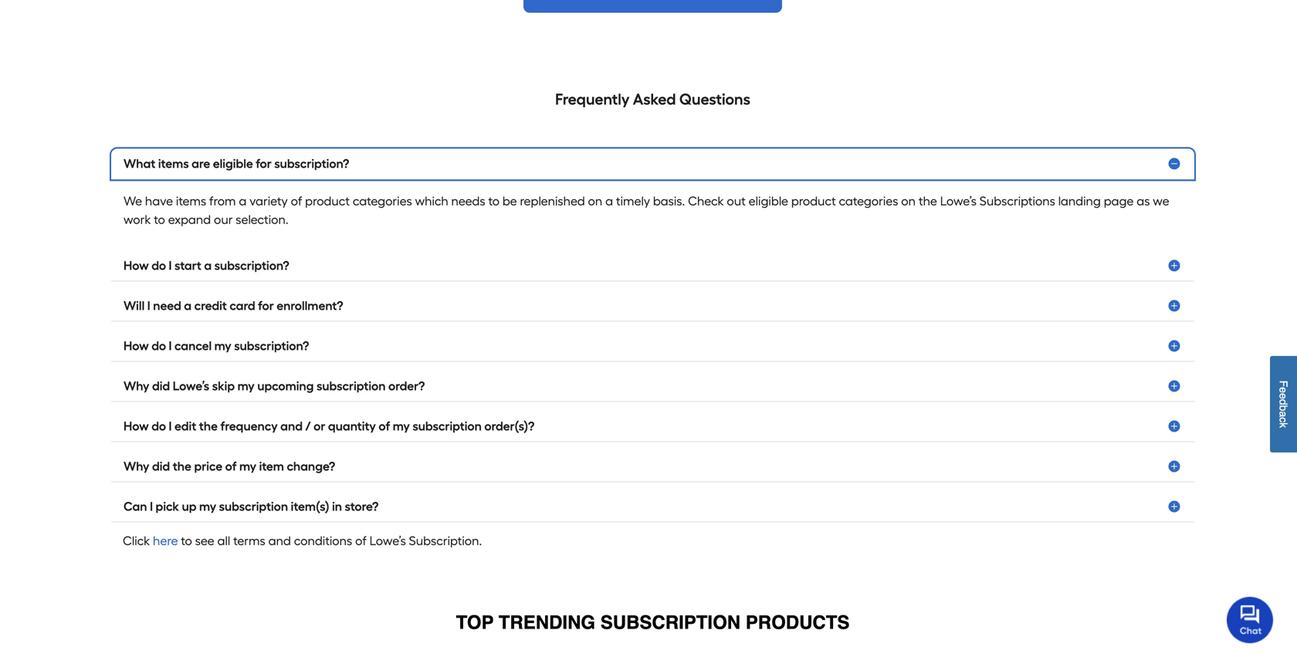 Task type: vqa. For each thing, say whether or not it's contained in the screenshot.
plus filled icon corresponding to enrollment?
yes



Task type: locate. For each thing, give the bounding box(es) containing it.
e up b
[[1278, 393, 1290, 399]]

will
[[124, 299, 145, 313]]

do
[[151, 258, 166, 273], [151, 339, 166, 353], [151, 419, 166, 434]]

plus filled image inside how do i edit the frequency and / or quantity of my subscription order(s)? button
[[1167, 419, 1182, 434]]

a
[[239, 194, 247, 209], [605, 194, 613, 209], [204, 258, 212, 273], [184, 299, 192, 313], [1278, 411, 1290, 417]]

0 vertical spatial how
[[124, 258, 149, 273]]

from
[[209, 194, 236, 209]]

and for terms
[[268, 534, 291, 548]]

plus filled image
[[1167, 258, 1182, 273], [1167, 499, 1182, 514]]

for
[[256, 156, 272, 171], [258, 299, 274, 313]]

items up expand
[[176, 194, 206, 209]]

i inside "button"
[[150, 499, 153, 514]]

my for upcoming
[[238, 379, 255, 393]]

b
[[1278, 405, 1290, 411]]

do left start
[[151, 258, 166, 273]]

k
[[1278, 423, 1290, 428]]

plus filled image for enrollment?
[[1167, 298, 1182, 314]]

a up k
[[1278, 411, 1290, 417]]

plus filled image for change?
[[1167, 459, 1182, 474]]

lowe's left skip
[[173, 379, 209, 393]]

plus filled image for can i pick up my subscription item(s) in store?
[[1167, 499, 1182, 514]]

subscriptions
[[980, 194, 1055, 209]]

how left the edit
[[124, 419, 149, 434]]

my right up
[[199, 499, 216, 514]]

subscription? for how do i start a subscription?
[[214, 258, 289, 273]]

eligible right "are"
[[213, 156, 253, 171]]

how for how do i edit the frequency and / or quantity of my subscription order(s)?
[[124, 419, 149, 434]]

f
[[1278, 381, 1290, 387]]

subscription? up why did lowe's skip my upcoming subscription order?
[[234, 339, 309, 353]]

1 vertical spatial the
[[199, 419, 218, 434]]

all
[[217, 534, 230, 548]]

check
[[688, 194, 724, 209]]

lowe's
[[940, 194, 977, 209], [173, 379, 209, 393], [370, 534, 406, 548]]

1 horizontal spatial categories
[[839, 194, 898, 209]]

2 vertical spatial the
[[173, 459, 191, 474]]

how inside how do i cancel my subscription? button
[[124, 339, 149, 353]]

plus filled image inside how do i start a subscription? button
[[1167, 258, 1182, 273]]

i right the 'will'
[[147, 299, 150, 313]]

plus filled image inside why did lowe's skip my upcoming subscription order? button
[[1167, 378, 1182, 394]]

how inside how do i start a subscription? button
[[124, 258, 149, 273]]

plus filled image inside "will i need a credit card for enrollment?" button
[[1167, 298, 1182, 314]]

subscription? inside button
[[214, 258, 289, 273]]

how do i cancel my subscription?
[[124, 339, 309, 353]]

1 horizontal spatial eligible
[[749, 194, 788, 209]]

be
[[503, 194, 517, 209]]

the inside the we have items from a variety of product categories which needs to be replenished on a timely basis. check out eligible product categories on the lowe's subscriptions landing page as we work to expand our selection.
[[919, 194, 937, 209]]

how for how do i cancel my subscription?
[[124, 339, 149, 353]]

lowe's left subscriptions
[[940, 194, 977, 209]]

a inside "button"
[[1278, 411, 1290, 417]]

need
[[153, 299, 181, 313]]

0 horizontal spatial categories
[[353, 194, 412, 209]]

0 vertical spatial subscription
[[317, 379, 386, 393]]

my
[[214, 339, 231, 353], [238, 379, 255, 393], [393, 419, 410, 434], [239, 459, 256, 474], [199, 499, 216, 514]]

a right start
[[204, 258, 212, 273]]

1 e from the top
[[1278, 387, 1290, 393]]

why for why did the price of my item change?
[[124, 459, 149, 474]]

subscription? up "variety"
[[274, 156, 349, 171]]

0 horizontal spatial eligible
[[213, 156, 253, 171]]

categories
[[353, 194, 412, 209], [839, 194, 898, 209]]

1 vertical spatial for
[[258, 299, 274, 313]]

why did lowe's skip my upcoming subscription order? button
[[111, 371, 1195, 402]]

my for subscription?
[[214, 339, 231, 353]]

we
[[1153, 194, 1170, 209]]

for up "variety"
[[256, 156, 272, 171]]

2 plus filled image from the top
[[1167, 499, 1182, 514]]

do left cancel
[[151, 339, 166, 353]]

subscription up quantity
[[317, 379, 386, 393]]

my for subscription
[[199, 499, 216, 514]]

0 horizontal spatial on
[[588, 194, 602, 209]]

price
[[194, 459, 222, 474]]

did
[[152, 379, 170, 393], [152, 459, 170, 474]]

credit
[[194, 299, 227, 313]]

i left pick
[[150, 499, 153, 514]]

did up pick
[[152, 459, 170, 474]]

1 vertical spatial eligible
[[749, 194, 788, 209]]

items
[[158, 156, 189, 171], [176, 194, 206, 209]]

1 vertical spatial do
[[151, 339, 166, 353]]

and left the /
[[280, 419, 303, 434]]

0 vertical spatial did
[[152, 379, 170, 393]]

plus filled image inside how do i cancel my subscription? button
[[1167, 338, 1182, 354]]

expand
[[168, 212, 211, 227]]

a right need
[[184, 299, 192, 313]]

2 why from the top
[[124, 459, 149, 474]]

i inside button
[[169, 258, 172, 273]]

how
[[124, 258, 149, 273], [124, 339, 149, 353], [124, 419, 149, 434]]

1 vertical spatial items
[[176, 194, 206, 209]]

0 vertical spatial why
[[124, 379, 149, 393]]

my inside "button"
[[199, 499, 216, 514]]

3 how from the top
[[124, 419, 149, 434]]

1 product from the left
[[305, 194, 350, 209]]

why
[[124, 379, 149, 393], [124, 459, 149, 474]]

and
[[280, 419, 303, 434], [268, 534, 291, 548]]

0 vertical spatial subscription?
[[274, 156, 349, 171]]

the inside why did the price of my item change? button
[[173, 459, 191, 474]]

0 vertical spatial plus filled image
[[1167, 258, 1182, 273]]

plus filled image for /
[[1167, 419, 1182, 434]]

do left the edit
[[151, 419, 166, 434]]

1 do from the top
[[151, 258, 166, 273]]

to
[[488, 194, 500, 209], [154, 212, 165, 227], [181, 534, 192, 548]]

2 how from the top
[[124, 339, 149, 353]]

why did the price of my item change?
[[124, 459, 335, 474]]

1 did from the top
[[152, 379, 170, 393]]

1 vertical spatial to
[[154, 212, 165, 227]]

1 vertical spatial and
[[268, 534, 291, 548]]

2 vertical spatial do
[[151, 419, 166, 434]]

eligible right out
[[749, 194, 788, 209]]

my right skip
[[238, 379, 255, 393]]

0 vertical spatial the
[[919, 194, 937, 209]]

our
[[214, 212, 233, 227]]

of right "variety"
[[291, 194, 302, 209]]

0 vertical spatial eligible
[[213, 156, 253, 171]]

out
[[727, 194, 746, 209]]

subscription
[[601, 612, 741, 633]]

minus filled image
[[1167, 156, 1182, 171]]

1 horizontal spatial product
[[791, 194, 836, 209]]

plus filled image inside why did the price of my item change? button
[[1167, 459, 1182, 474]]

of
[[291, 194, 302, 209], [379, 419, 390, 434], [225, 459, 237, 474], [355, 534, 367, 548]]

/
[[305, 419, 311, 434]]

1 vertical spatial how
[[124, 339, 149, 353]]

to left see
[[181, 534, 192, 548]]

or
[[314, 419, 325, 434]]

the
[[919, 194, 937, 209], [199, 419, 218, 434], [173, 459, 191, 474]]

1 horizontal spatial on
[[901, 194, 916, 209]]

did left skip
[[152, 379, 170, 393]]

landing
[[1058, 194, 1101, 209]]

0 vertical spatial and
[[280, 419, 303, 434]]

0 vertical spatial to
[[488, 194, 500, 209]]

skip
[[212, 379, 235, 393]]

0 vertical spatial do
[[151, 258, 166, 273]]

subscription? up card
[[214, 258, 289, 273]]

2 horizontal spatial to
[[488, 194, 500, 209]]

plus filled image inside "can i pick up my subscription item(s) in store?" "button"
[[1167, 499, 1182, 514]]

2 vertical spatial how
[[124, 419, 149, 434]]

2 vertical spatial to
[[181, 534, 192, 548]]

e up d
[[1278, 387, 1290, 393]]

i left start
[[169, 258, 172, 273]]

of right quantity
[[379, 419, 390, 434]]

we
[[124, 194, 142, 209]]

2 horizontal spatial subscription
[[413, 419, 482, 434]]

d
[[1278, 399, 1290, 405]]

3 plus filled image from the top
[[1167, 378, 1182, 394]]

items inside the we have items from a variety of product categories which needs to be replenished on a timely basis. check out eligible product categories on the lowe's subscriptions landing page as we work to expand our selection.
[[176, 194, 206, 209]]

0 horizontal spatial product
[[305, 194, 350, 209]]

top trending subscription products
[[456, 612, 850, 633]]

e
[[1278, 387, 1290, 393], [1278, 393, 1290, 399]]

i for edit
[[169, 419, 172, 434]]

1 horizontal spatial the
[[199, 419, 218, 434]]

product
[[305, 194, 350, 209], [791, 194, 836, 209]]

how inside how do i edit the frequency and / or quantity of my subscription order(s)? button
[[124, 419, 149, 434]]

1 horizontal spatial subscription
[[317, 379, 386, 393]]

questions
[[679, 90, 750, 109]]

2 vertical spatial subscription
[[219, 499, 288, 514]]

lowe's down store?
[[370, 534, 406, 548]]

0 horizontal spatial subscription
[[219, 499, 288, 514]]

2 vertical spatial subscription?
[[234, 339, 309, 353]]

2 horizontal spatial the
[[919, 194, 937, 209]]

subscription
[[317, 379, 386, 393], [413, 419, 482, 434], [219, 499, 288, 514]]

3 do from the top
[[151, 419, 166, 434]]

0 horizontal spatial the
[[173, 459, 191, 474]]

edit
[[175, 419, 196, 434]]

selection.
[[236, 212, 288, 227]]

1 how from the top
[[124, 258, 149, 273]]

for right card
[[258, 299, 274, 313]]

2 did from the top
[[152, 459, 170, 474]]

how down the 'will'
[[124, 339, 149, 353]]

do inside button
[[151, 258, 166, 273]]

subscription?
[[274, 156, 349, 171], [214, 258, 289, 273], [234, 339, 309, 353]]

to down have
[[154, 212, 165, 227]]

subscription down order?
[[413, 419, 482, 434]]

1 vertical spatial why
[[124, 459, 149, 474]]

2 do from the top
[[151, 339, 166, 353]]

i left the edit
[[169, 419, 172, 434]]

and inside button
[[280, 419, 303, 434]]

i left cancel
[[169, 339, 172, 353]]

on
[[588, 194, 602, 209], [901, 194, 916, 209]]

and right terms
[[268, 534, 291, 548]]

0 horizontal spatial to
[[154, 212, 165, 227]]

1 vertical spatial lowe's
[[173, 379, 209, 393]]

subscription? for how do i cancel my subscription?
[[234, 339, 309, 353]]

how up the 'will'
[[124, 258, 149, 273]]

1 vertical spatial subscription?
[[214, 258, 289, 273]]

1 vertical spatial did
[[152, 459, 170, 474]]

2 vertical spatial lowe's
[[370, 534, 406, 548]]

plus filled image
[[1167, 298, 1182, 314], [1167, 338, 1182, 354], [1167, 378, 1182, 394], [1167, 419, 1182, 434], [1167, 459, 1182, 474]]

how for how do i start a subscription?
[[124, 258, 149, 273]]

4 plus filled image from the top
[[1167, 419, 1182, 434]]

eligible
[[213, 156, 253, 171], [749, 194, 788, 209]]

1 plus filled image from the top
[[1167, 258, 1182, 273]]

1 on from the left
[[588, 194, 602, 209]]

subscription up terms
[[219, 499, 288, 514]]

1 why from the top
[[124, 379, 149, 393]]

5 plus filled image from the top
[[1167, 459, 1182, 474]]

a inside button
[[204, 258, 212, 273]]

1 vertical spatial subscription
[[413, 419, 482, 434]]

i
[[169, 258, 172, 273], [147, 299, 150, 313], [169, 339, 172, 353], [169, 419, 172, 434], [150, 499, 153, 514]]

1 plus filled image from the top
[[1167, 298, 1182, 314]]

2 on from the left
[[901, 194, 916, 209]]

2 plus filled image from the top
[[1167, 338, 1182, 354]]

to left be
[[488, 194, 500, 209]]

eligible inside button
[[213, 156, 253, 171]]

did for the
[[152, 459, 170, 474]]

did for lowe's
[[152, 379, 170, 393]]

items left "are"
[[158, 156, 189, 171]]

store?
[[345, 499, 379, 514]]

0 vertical spatial lowe's
[[940, 194, 977, 209]]

1 vertical spatial plus filled image
[[1167, 499, 1182, 514]]

0 horizontal spatial lowe's
[[173, 379, 209, 393]]

my right cancel
[[214, 339, 231, 353]]

eligible inside the we have items from a variety of product categories which needs to be replenished on a timely basis. check out eligible product categories on the lowe's subscriptions landing page as we work to expand our selection.
[[749, 194, 788, 209]]

1 horizontal spatial to
[[181, 534, 192, 548]]

0 vertical spatial items
[[158, 156, 189, 171]]

subscription.
[[409, 534, 482, 548]]

the inside how do i edit the frequency and / or quantity of my subscription order(s)? button
[[199, 419, 218, 434]]

variety
[[250, 194, 288, 209]]

plus filled image for how do i start a subscription?
[[1167, 258, 1182, 273]]

2 horizontal spatial lowe's
[[940, 194, 977, 209]]



Task type: describe. For each thing, give the bounding box(es) containing it.
do for cancel
[[151, 339, 166, 353]]

and for frequency
[[280, 419, 303, 434]]

frequently
[[555, 90, 630, 109]]

1 categories from the left
[[353, 194, 412, 209]]

card
[[230, 299, 255, 313]]

f e e d b a c k button
[[1270, 356, 1297, 453]]

top
[[456, 612, 494, 633]]

can i pick up my subscription item(s) in store?
[[124, 499, 379, 514]]

chat invite button image
[[1227, 596, 1274, 643]]

change?
[[287, 459, 335, 474]]

upcoming
[[257, 379, 314, 393]]

item
[[259, 459, 284, 474]]

timely
[[616, 194, 650, 209]]

a inside button
[[184, 299, 192, 313]]

can i pick up my subscription item(s) in store? button
[[111, 492, 1195, 522]]

subscription? for what items are eligible for subscription?
[[274, 156, 349, 171]]

work
[[124, 212, 151, 227]]

enrollment?
[[277, 299, 343, 313]]

why for why did lowe's skip my upcoming subscription order?
[[124, 379, 149, 393]]

1 horizontal spatial lowe's
[[370, 534, 406, 548]]

do for edit
[[151, 419, 166, 434]]

frequently asked questions
[[555, 90, 750, 109]]

up
[[182, 499, 197, 514]]

in
[[332, 499, 342, 514]]

have
[[145, 194, 173, 209]]

how do i start a subscription? button
[[111, 251, 1195, 282]]

how do i edit the frequency and / or quantity of my subscription order(s)?
[[124, 419, 535, 434]]

lowe's inside button
[[173, 379, 209, 393]]

f e e d b a c k
[[1278, 381, 1290, 428]]

my left item
[[239, 459, 256, 474]]

order(s)?
[[484, 419, 535, 434]]

click
[[123, 534, 150, 548]]

subscription inside "can i pick up my subscription item(s) in store?" "button"
[[219, 499, 288, 514]]

what
[[124, 156, 156, 171]]

as
[[1137, 194, 1150, 209]]

pick
[[156, 499, 179, 514]]

we have items from a variety of product categories which needs to be replenished on a timely basis. check out eligible product categories on the lowe's subscriptions landing page as we work to expand our selection.
[[124, 194, 1170, 227]]

2 e from the top
[[1278, 393, 1290, 399]]

items inside button
[[158, 156, 189, 171]]

c
[[1278, 417, 1290, 423]]

can
[[124, 499, 147, 514]]

2 categories from the left
[[839, 194, 898, 209]]

subscription inside why did lowe's skip my upcoming subscription order? button
[[317, 379, 386, 393]]

how do i start a subscription?
[[124, 258, 289, 273]]

order?
[[388, 379, 425, 393]]

do for start
[[151, 258, 166, 273]]

click here to see all terms and conditions of lowe's subscription.
[[123, 534, 482, 548]]

trending
[[499, 612, 595, 633]]

cancel
[[175, 339, 212, 353]]

quantity
[[328, 419, 376, 434]]

products
[[746, 612, 850, 633]]

will i need a credit card for enrollment? button
[[111, 291, 1195, 322]]

lowe's inside the we have items from a variety of product categories which needs to be replenished on a timely basis. check out eligible product categories on the lowe's subscriptions landing page as we work to expand our selection.
[[940, 194, 977, 209]]

a left "timely" on the top
[[605, 194, 613, 209]]

of right price
[[225, 459, 237, 474]]

i for cancel
[[169, 339, 172, 353]]

what items are eligible for subscription? button
[[111, 149, 1195, 180]]

how do i cancel my subscription? button
[[111, 331, 1195, 362]]

a right from
[[239, 194, 247, 209]]

asked
[[633, 90, 676, 109]]

of down store?
[[355, 534, 367, 548]]

how do i edit the frequency and / or quantity of my subscription order(s)? button
[[111, 411, 1195, 442]]

are
[[192, 156, 210, 171]]

i for start
[[169, 258, 172, 273]]

conditions
[[294, 534, 352, 548]]

will i need a credit card for enrollment?
[[124, 299, 343, 313]]

of inside the we have items from a variety of product categories which needs to be replenished on a timely basis. check out eligible product categories on the lowe's subscriptions landing page as we work to expand our selection.
[[291, 194, 302, 209]]

basis.
[[653, 194, 685, 209]]

see
[[195, 534, 214, 548]]

replenished
[[520, 194, 585, 209]]

0 vertical spatial for
[[256, 156, 272, 171]]

2 product from the left
[[791, 194, 836, 209]]

needs
[[451, 194, 485, 209]]

here link
[[150, 532, 181, 550]]

frequency
[[220, 419, 278, 434]]

plus filled image for order?
[[1167, 378, 1182, 394]]

page
[[1104, 194, 1134, 209]]

start
[[175, 258, 201, 273]]

terms
[[233, 534, 265, 548]]

subscription inside how do i edit the frequency and / or quantity of my subscription order(s)? button
[[413, 419, 482, 434]]

item(s)
[[291, 499, 329, 514]]

my down order?
[[393, 419, 410, 434]]

why did the price of my item change? button
[[111, 451, 1195, 482]]

here
[[153, 534, 178, 548]]

which
[[415, 194, 448, 209]]

what items are eligible for subscription?
[[124, 156, 349, 171]]

why did lowe's skip my upcoming subscription order?
[[124, 379, 425, 393]]



